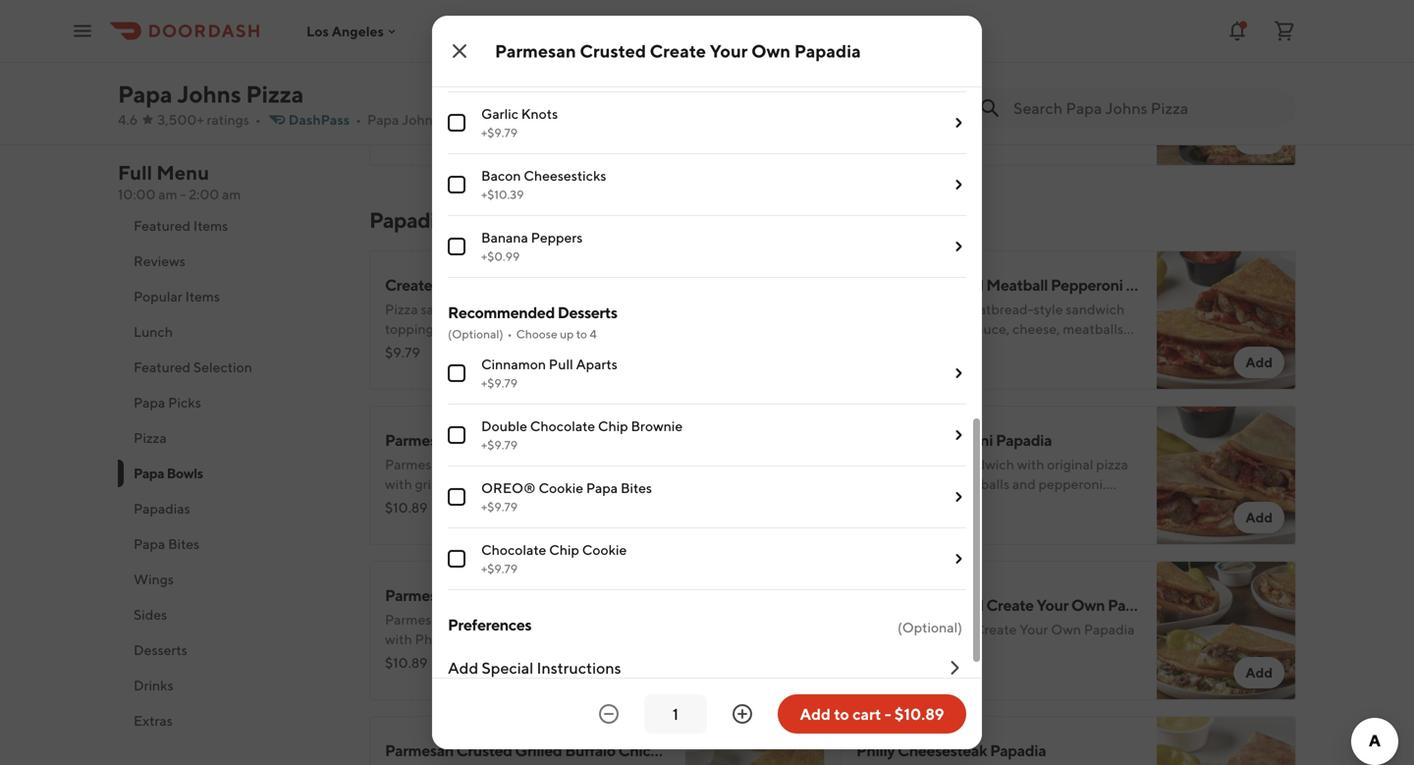 Task type: vqa. For each thing, say whether or not it's contained in the screenshot.
the rightmost BBQ
yes



Task type: describe. For each thing, give the bounding box(es) containing it.
desserts inside recommended desserts (optional) • choose up to 4
[[558, 303, 618, 322]]

create your own papadia pizza sauce, cheese and up to three favorite toppings. served with garlic dipping sauce. $9.79
[[385, 276, 655, 361]]

cheese
[[463, 301, 507, 317]]

recommended desserts group
[[448, 302, 967, 590]]

own inside dialog
[[752, 40, 791, 61]]

1 am from the left
[[158, 186, 177, 202]]

bacon inside bacon cheesesticks +$10.39
[[481, 167, 521, 184]]

add for create your own papa bowl
[[1246, 130, 1273, 146]]

ratings
[[207, 111, 249, 128]]

garlic parmesan breadsticks
[[481, 44, 659, 60]]

crusted for parmesan crusted create your own papadia parmesan crusted create your own papadia
[[928, 596, 984, 614]]

papadia inside dialog
[[795, 40, 861, 61]]

+$9.79 inside double chocolate chip brownie +$9.79
[[481, 438, 518, 452]]

group containing garlic parmesan breadsticks
[[448, 0, 967, 278]]

dipping inside meatball pepperoni papadia flatbread-style sandwich with original pizza sauce, cheese, meatballs and pepperoni. served with original pizza dipping sauce.
[[1017, 496, 1065, 512]]

reviews
[[134, 253, 186, 269]]

featured for featured items
[[134, 218, 191, 234]]

recommended
[[448, 303, 555, 322]]

onions,
[[557, 476, 602, 492]]

double
[[481, 418, 527, 434]]

create your own papa bowl
[[857, 52, 1051, 70]]

cookie inside chocolate chip cookie +$9.79
[[582, 542, 627, 558]]

up inside recommended desserts (optional) • choose up to 4
[[560, 327, 574, 341]]

papadia inside meatball pepperoni papadia flatbread-style sandwich with original pizza sauce, cheese, meatballs and pepperoni. served with original pizza dipping sauce.
[[996, 431, 1052, 449]]

crusted for parmesan crusted create your own papadia
[[580, 40, 646, 61]]

sauce, inside parmesan crusted philly cheesesteak papadia parmesan crusted flatbread-style sandwich with philly sauce, cheese, steak, onions and green peppers. served with garlic dipping sauce.
[[453, 631, 492, 647]]

1 $9.79 from the top
[[385, 120, 420, 137]]

cheese, inside meatball pepperoni papadia flatbread-style sandwich with original pizza sauce, cheese, meatballs and pepperoni. served with original pizza dipping sauce.
[[899, 476, 946, 492]]

lunch
[[134, 324, 173, 340]]

parmesan crusted bbq chicken & bacon papadia image
[[686, 406, 825, 545]]

featured selection
[[134, 359, 252, 375]]

add button for parmesan crusted create your own papadia
[[1234, 657, 1285, 689]]

pizza up dashpass
[[246, 80, 304, 108]]

bites inside button
[[168, 536, 200, 552]]

cheesesteak inside parmesan crusted philly cheesesteak papadia parmesan crusted flatbread-style sandwich with philly sauce, cheese, steak, onions and green peppers. served with garlic dipping sauce.
[[557, 586, 646, 605]]

2 horizontal spatial philly
[[857, 741, 895, 760]]

featured items
[[134, 218, 228, 234]]

parmesan crusted grilled buffalo chicken papadia
[[385, 741, 735, 760]]

popular items
[[134, 288, 220, 305]]

chicken,
[[457, 476, 509, 492]]

popular
[[134, 288, 182, 305]]

parmesan crusted philly cheesesteak papadia parmesan crusted flatbread-style sandwich with philly sauce, cheese, steak, onions and green peppers. served with garlic dipping sauce.
[[385, 586, 705, 687]]

1 horizontal spatial bbq
[[515, 431, 549, 449]]

add special instructions button
[[448, 641, 967, 694]]

bowl for create your own papa bowl
[[1016, 52, 1051, 70]]

papadias inside button
[[134, 500, 190, 517]]

close parmesan crusted create your own papadia image
[[448, 39, 472, 63]]

cart
[[853, 705, 882, 723]]

brownie
[[631, 418, 683, 434]]

crusted for philly
[[450, 611, 497, 628]]

bowls
[[167, 465, 203, 481]]

(optional) inside recommended desserts (optional) • choose up to 4
[[448, 327, 504, 341]]

- inside button
[[885, 705, 892, 723]]

knots
[[521, 106, 558, 122]]

2 horizontal spatial bbq
[[564, 496, 595, 512]]

sauce. inside parmesan crusted meatball pepperoni papadia parmesan crusted flatbread-style sandwich with original pizza sauce, cheese, meatballs and pepperoni. served with original pizza dipping sauce.
[[907, 360, 946, 376]]

increase quantity by 1 image
[[731, 702, 754, 726]]

extras button
[[118, 703, 346, 739]]

onions
[[585, 631, 626, 647]]

1 horizontal spatial chicken
[[618, 741, 676, 760]]

banana
[[481, 229, 528, 246]]

flatbread- for philly
[[499, 611, 562, 628]]

add button for meatball pepperoni papadia
[[1234, 502, 1285, 533]]

garlic inside create your own papadia pizza sauce, cheese and up to three favorite toppings. served with garlic dipping sauce. $9.79
[[523, 321, 557, 337]]

sauce. inside parmesan crusted philly cheesesteak papadia parmesan crusted flatbread-style sandwich with philly sauce, cheese, steak, onions and green peppers. served with garlic dipping sauce.
[[385, 670, 424, 687]]

cinnamon
[[481, 356, 546, 372]]

and inside meatball pepperoni papadia flatbread-style sandwich with original pizza sauce, cheese, meatballs and pepperoni. served with original pizza dipping sauce.
[[1013, 476, 1036, 492]]

style inside parmesan crusted meatball pepperoni papadia parmesan crusted flatbread-style sandwich with original pizza sauce, cheese, meatballs and pepperoni. served with original pizza dipping sauce.
[[1034, 301, 1063, 317]]

dipping inside parmesan crusted philly cheesesteak papadia parmesan crusted flatbread-style sandwich with philly sauce, cheese, steak, onions and green peppers. served with garlic dipping sauce.
[[595, 651, 642, 667]]

style inside parmesan crusted philly cheesesteak papadia parmesan crusted flatbread-style sandwich with philly sauce, cheese, steak, onions and green peppers. served with garlic dipping sauce.
[[562, 611, 592, 628]]

chicken alfredo papa bowl image
[[686, 0, 825, 11]]

open menu image
[[71, 19, 94, 43]]

pepperoni. inside meatball pepperoni papadia flatbread-style sandwich with original pizza sauce, cheese, meatballs and pepperoni. served with original pizza dipping sauce.
[[1039, 476, 1106, 492]]

menu
[[156, 161, 209, 184]]

garlic for garlic knots +$9.79
[[481, 106, 519, 122]]

recommended desserts (optional) • choose up to 4
[[448, 303, 618, 341]]

desserts inside button
[[134, 642, 187, 658]]

meatball inside meatball pepperoni papadia flatbread-style sandwich with original pizza sauce, cheese, meatballs and pepperoni. served with original pizza dipping sauce.
[[857, 431, 918, 449]]

• right ratings
[[255, 111, 261, 128]]

items for featured items
[[193, 218, 228, 234]]

3,500+
[[157, 111, 204, 128]]

add button for parmesan crusted philly cheesesteak papadia
[[763, 657, 813, 689]]

add to cart - $10.89
[[800, 705, 945, 723]]

papadias button
[[118, 491, 346, 527]]

sides button
[[118, 597, 346, 633]]

add for parmesan crusted meatball pepperoni papadia
[[1246, 354, 1273, 370]]

papadia inside parmesan crusted philly cheesesteak papadia parmesan crusted flatbread-style sandwich with philly sauce, cheese, steak, onions and green peppers. served with garlic dipping sauce.
[[649, 586, 705, 605]]

pepperoni inside parmesan crusted meatball pepperoni papadia parmesan crusted flatbread-style sandwich with original pizza sauce, cheese, meatballs and pepperoni. served with original pizza dipping sauce.
[[1051, 276, 1123, 294]]

+$9.79 inside chocolate chip cookie +$9.79
[[481, 562, 518, 576]]

10:00
[[118, 186, 156, 202]]

featured items button
[[118, 208, 346, 244]]

+$9.79 inside garlic knots +$9.79
[[481, 126, 518, 139]]

&
[[612, 431, 622, 449]]

steak,
[[545, 631, 582, 647]]

oreo® cookie papa bites +$9.79
[[481, 480, 652, 514]]

los angeles button
[[306, 23, 400, 39]]

sauce. inside create your own papadia pizza sauce, cheese and up to three favorite toppings. served with garlic dipping sauce. $9.79
[[610, 321, 649, 337]]

lunch button
[[118, 314, 346, 350]]

pull
[[549, 356, 573, 372]]

chip inside double chocolate chip brownie +$9.79
[[598, 418, 628, 434]]

papa inside button
[[134, 394, 165, 411]]

aparts
[[576, 356, 618, 372]]

parmesan crusted bbq chicken & bacon papadia parmesan crusted flatbread-style sandwich with grilled chicken, bacon, onions, cheese, and bbq sauce. served with bbq dipping sauce.
[[385, 431, 728, 531]]

up inside create your own papadia pizza sauce, cheese and up to three favorite toppings. served with garlic dipping sauce. $9.79
[[537, 301, 553, 317]]

reviews button
[[118, 244, 346, 279]]

sauce, inside parmesan crusted meatball pepperoni papadia parmesan crusted flatbread-style sandwich with original pizza sauce, cheese, meatballs and pepperoni. served with original pizza dipping sauce.
[[971, 321, 1010, 337]]

sauce, inside meatball pepperoni papadia flatbread-style sandwich with original pizza sauce, cheese, meatballs and pepperoni. served with original pizza dipping sauce.
[[857, 476, 896, 492]]

choose
[[516, 327, 558, 341]]

$9.79 inside create your own papadia pizza sauce, cheese and up to three favorite toppings. served with garlic dipping sauce. $9.79
[[385, 344, 420, 361]]

full
[[118, 161, 152, 184]]

decrease quantity by 1 image
[[597, 702, 621, 726]]

cinnamon pull aparts +$9.79
[[481, 356, 618, 390]]

bacon inside "parmesan crusted bbq chicken & bacon papadia parmesan crusted flatbread-style sandwich with grilled chicken, bacon, onions, cheese, and bbq sauce. served with bbq dipping sauce."
[[625, 431, 669, 449]]

crusted for parmesan crusted bbq chicken & bacon papadia parmesan crusted flatbread-style sandwich with grilled chicken, bacon, onions, cheese, and bbq sauce. served with bbq dipping sauce.
[[456, 431, 512, 449]]

oreo®
[[481, 480, 536, 496]]

meatball inside parmesan crusted meatball pepperoni papadia parmesan crusted flatbread-style sandwich with original pizza sauce, cheese, meatballs and pepperoni. served with original pizza dipping sauce.
[[987, 276, 1048, 294]]

items for popular items
[[185, 288, 220, 305]]

0.4
[[496, 111, 518, 128]]

0 horizontal spatial bbq
[[411, 496, 442, 512]]

add for meatball pepperoni papadia
[[1246, 509, 1273, 526]]

sandwich inside parmesan crusted philly cheesesteak papadia parmesan crusted flatbread-style sandwich with philly sauce, cheese, steak, onions and green peppers. served with garlic dipping sauce.
[[595, 611, 653, 628]]

bacon cheesesticks +$10.39
[[481, 167, 607, 201]]

preferences
[[448, 615, 532, 634]]

papa bites button
[[118, 527, 346, 562]]

2 am from the left
[[222, 186, 241, 202]]

add button for create your own papa bowl
[[1234, 123, 1285, 154]]

with inside create your own papadia pizza sauce, cheese and up to three favorite toppings. served with garlic dipping sauce. $9.79
[[493, 321, 520, 337]]

dashpass
[[289, 111, 350, 128]]

garlic knots +$9.79
[[481, 106, 558, 139]]

double chocolate chip brownie +$9.79
[[481, 418, 683, 452]]

pepperoni inside meatball pepperoni papadia flatbread-style sandwich with original pizza sauce, cheese, meatballs and pepperoni. served with original pizza dipping sauce.
[[921, 431, 993, 449]]

1 +$0.99 from the top
[[481, 2, 520, 16]]

pizza inside create your own papadia pizza sauce, cheese and up to three favorite toppings. served with garlic dipping sauce. $9.79
[[385, 301, 418, 317]]

papa johns pizza
[[118, 80, 304, 108]]

trio
[[477, 52, 503, 70]]

wings button
[[118, 562, 346, 597]]

papa picks button
[[118, 385, 346, 420]]

angeles
[[332, 23, 384, 39]]

mi
[[520, 111, 536, 128]]

peppers
[[531, 229, 583, 246]]

add button for parmesan crusted meatball pepperoni papadia
[[1234, 347, 1285, 378]]

add special instructions
[[448, 659, 621, 677]]

sides
[[134, 607, 167, 623]]

parmesan crusted create your own papadia image
[[1157, 561, 1297, 700]]

papa johns pizza • 0.4 mi
[[367, 111, 536, 128]]

own inside create your own papadia pizza sauce, cheese and up to three favorite toppings. served with garlic dipping sauce. $9.79
[[470, 276, 504, 294]]

+$0.99 inside banana peppers +$0.99
[[481, 250, 520, 263]]

crusted for parmesan crusted grilled buffalo chicken papadia
[[456, 741, 512, 760]]

dipping inside "parmesan crusted bbq chicken & bacon papadia parmesan crusted flatbread-style sandwich with grilled chicken, bacon, onions, cheese, and bbq sauce. served with bbq dipping sauce."
[[597, 496, 645, 512]]

wings
[[134, 571, 174, 587]]

instructions
[[537, 659, 621, 677]]

flatbread- inside "parmesan crusted bbq chicken & bacon papadia parmesan crusted flatbread-style sandwich with grilled chicken, bacon, onions, cheese, and bbq sauce. served with bbq dipping sauce."
[[499, 456, 562, 472]]

0 vertical spatial philly
[[515, 586, 554, 605]]



Task type: locate. For each thing, give the bounding box(es) containing it.
0 vertical spatial up
[[537, 301, 553, 317]]

crusted for meatball
[[921, 301, 968, 317]]

sauce, inside create your own papadia pizza sauce, cheese and up to three favorite toppings. served with garlic dipping sauce. $9.79
[[421, 301, 460, 317]]

3 +$9.79 from the top
[[481, 438, 518, 452]]

drinks
[[134, 677, 174, 694]]

1 vertical spatial pepperoni.
[[1039, 476, 1106, 492]]

served inside parmesan crusted meatball pepperoni papadia parmesan crusted flatbread-style sandwich with original pizza sauce, cheese, meatballs and pepperoni. served with original pizza dipping sauce.
[[953, 340, 997, 357]]

meatball pepperoni papadia flatbread-style sandwich with original pizza sauce, cheese, meatballs and pepperoni. served with original pizza dipping sauce.
[[857, 431, 1129, 512]]

cookie
[[539, 480, 584, 496], [582, 542, 627, 558]]

0 horizontal spatial philly
[[415, 631, 450, 647]]

+$0.99 up 'trio'
[[481, 2, 520, 16]]

2 featured from the top
[[134, 359, 191, 375]]

0 vertical spatial bacon
[[481, 167, 521, 184]]

dipping inside create your own papadia pizza sauce, cheese and up to three favorite toppings. served with garlic dipping sauce. $9.79
[[560, 321, 607, 337]]

1 vertical spatial cheesesteak
[[898, 741, 987, 760]]

1 bowl from the left
[[544, 52, 579, 70]]

pizza
[[246, 80, 304, 108], [442, 111, 475, 128], [385, 301, 418, 317], [134, 430, 167, 446]]

garlic up pull
[[523, 321, 557, 337]]

papadia inside create your own papadia pizza sauce, cheese and up to three favorite toppings. served with garlic dipping sauce. $9.79
[[506, 276, 563, 294]]

chip inside chocolate chip cookie +$9.79
[[549, 542, 579, 558]]

am right 2:00
[[222, 186, 241, 202]]

style inside meatball pepperoni papadia flatbread-style sandwich with original pizza sauce, cheese, meatballs and pepperoni. served with original pizza dipping sauce.
[[924, 456, 953, 472]]

papa inside button
[[134, 536, 165, 552]]

0 items, open order cart image
[[1273, 19, 1297, 43]]

up up choose
[[537, 301, 553, 317]]

to left three
[[556, 301, 569, 317]]

cheese, inside parmesan crusted philly cheesesteak papadia parmesan crusted flatbread-style sandwich with philly sauce, cheese, steak, onions and green peppers. served with garlic dipping sauce.
[[495, 631, 543, 647]]

• left "0.4" at the left of page
[[483, 111, 488, 128]]

0 vertical spatial meatballs
[[1063, 321, 1124, 337]]

• down recommended
[[507, 327, 512, 341]]

0 vertical spatial chip
[[598, 418, 628, 434]]

1 horizontal spatial bites
[[621, 480, 652, 496]]

crusted inside parmesan crusted meatball pepperoni papadia parmesan crusted flatbread-style sandwich with original pizza sauce, cheese, meatballs and pepperoni. served with original pizza dipping sauce.
[[928, 276, 984, 294]]

items down 2:00
[[193, 218, 228, 234]]

garlic
[[523, 321, 557, 337], [558, 651, 592, 667]]

johns for papa johns pizza
[[177, 80, 241, 108]]

create your own papadia image
[[686, 250, 825, 390]]

to inside button
[[834, 705, 850, 723]]

- left 2:00
[[180, 186, 186, 202]]

0 horizontal spatial -
[[180, 186, 186, 202]]

1 vertical spatial meatball
[[857, 431, 918, 449]]

1 horizontal spatial am
[[222, 186, 241, 202]]

up left 4
[[560, 327, 574, 341]]

create your own papa bowl image
[[1157, 27, 1297, 166]]

bites
[[621, 480, 652, 496], [168, 536, 200, 552]]

pizza up toppings.
[[385, 301, 418, 317]]

0 horizontal spatial am
[[158, 186, 177, 202]]

create inside parmesan crusted create your own papadia dialog
[[650, 40, 706, 61]]

bbq down grilled
[[411, 496, 442, 512]]

1 vertical spatial bacon
[[625, 431, 669, 449]]

crusted
[[921, 301, 968, 317], [450, 456, 497, 472], [450, 611, 497, 628]]

los angeles
[[306, 23, 384, 39]]

dashpass •
[[289, 111, 362, 128]]

1 vertical spatial flatbread-
[[499, 456, 562, 472]]

group
[[448, 0, 967, 278]]

- right cart
[[885, 705, 892, 723]]

papa bites
[[134, 536, 200, 552]]

0 horizontal spatial pepperoni
[[921, 431, 993, 449]]

toppings.
[[385, 321, 443, 337]]

+$9.79 inside oreo® cookie papa bites +$9.79
[[481, 500, 518, 514]]

italian meats trio papa bowl
[[385, 52, 579, 70]]

sandwich inside parmesan crusted meatball pepperoni papadia parmesan crusted flatbread-style sandwich with original pizza sauce, cheese, meatballs and pepperoni. served with original pizza dipping sauce.
[[1066, 301, 1125, 317]]

flatbread-
[[857, 456, 924, 472]]

1 vertical spatial items
[[185, 288, 220, 305]]

bites inside oreo® cookie papa bites +$9.79
[[621, 480, 652, 496]]

served inside parmesan crusted philly cheesesteak papadia parmesan crusted flatbread-style sandwich with philly sauce, cheese, steak, onions and green peppers. served with garlic dipping sauce.
[[481, 651, 525, 667]]

add
[[1246, 130, 1273, 146], [1246, 354, 1273, 370], [1246, 509, 1273, 526], [448, 659, 479, 677], [774, 665, 802, 681], [1246, 665, 1273, 681], [800, 705, 831, 723]]

extras
[[134, 713, 173, 729]]

and
[[510, 301, 534, 317], [857, 340, 880, 357], [1013, 476, 1036, 492], [385, 496, 409, 512], [629, 631, 652, 647]]

chip down oreo® cookie papa bites +$9.79
[[549, 542, 579, 558]]

add for parmesan crusted philly cheesesteak papadia
[[774, 665, 802, 681]]

pizza down the papa picks
[[134, 430, 167, 446]]

breadsticks
[[586, 44, 659, 60]]

0 horizontal spatial chicken
[[552, 431, 610, 449]]

0 horizontal spatial desserts
[[134, 642, 187, 658]]

+$9.79 up preferences
[[481, 562, 518, 576]]

0 vertical spatial johns
[[177, 80, 241, 108]]

bacon right &
[[625, 431, 669, 449]]

meatballs inside meatball pepperoni papadia flatbread-style sandwich with original pizza sauce, cheese, meatballs and pepperoni. served with original pizza dipping sauce.
[[949, 476, 1010, 492]]

to left cart
[[834, 705, 850, 723]]

sauce.
[[610, 321, 649, 337], [907, 360, 946, 376], [445, 496, 484, 512], [1068, 496, 1107, 512], [385, 515, 424, 531], [385, 670, 424, 687]]

2 garlic from the top
[[481, 106, 519, 122]]

meatballs inside parmesan crusted meatball pepperoni papadia parmesan crusted flatbread-style sandwich with original pizza sauce, cheese, meatballs and pepperoni. served with original pizza dipping sauce.
[[1063, 321, 1124, 337]]

2 vertical spatial to
[[834, 705, 850, 723]]

papadias
[[369, 207, 456, 233], [134, 500, 190, 517]]

chicken left &
[[552, 431, 610, 449]]

0 horizontal spatial pepperoni.
[[883, 340, 950, 357]]

desserts up 4
[[558, 303, 618, 322]]

flatbread-
[[971, 301, 1034, 317], [499, 456, 562, 472], [499, 611, 562, 628]]

special
[[482, 659, 534, 677]]

5 +$9.79 from the top
[[481, 562, 518, 576]]

am
[[158, 186, 177, 202], [222, 186, 241, 202]]

papa picks
[[134, 394, 201, 411]]

1 vertical spatial chip
[[549, 542, 579, 558]]

meatball
[[987, 276, 1048, 294], [857, 431, 918, 449]]

served inside "parmesan crusted bbq chicken & bacon papadia parmesan crusted flatbread-style sandwich with grilled chicken, bacon, onions, cheese, and bbq sauce. served with bbq dipping sauce."
[[487, 496, 531, 512]]

1 horizontal spatial desserts
[[558, 303, 618, 322]]

chicken
[[552, 431, 610, 449], [618, 741, 676, 760]]

0 vertical spatial papadias
[[369, 207, 456, 233]]

and inside parmesan crusted philly cheesesteak papadia parmesan crusted flatbread-style sandwich with philly sauce, cheese, steak, onions and green peppers. served with garlic dipping sauce.
[[629, 631, 652, 647]]

cookie right oreo®
[[539, 480, 584, 496]]

bites up wings
[[168, 536, 200, 552]]

cheesesticks
[[524, 167, 607, 184]]

chocolate chip cookie +$9.79
[[481, 542, 627, 576]]

chocolate down cinnamon pull aparts +$9.79
[[530, 418, 595, 434]]

0 horizontal spatial garlic
[[523, 321, 557, 337]]

1 vertical spatial featured
[[134, 359, 191, 375]]

to
[[556, 301, 569, 317], [576, 327, 587, 341], [834, 705, 850, 723]]

johns up "3,500+ ratings •"
[[177, 80, 241, 108]]

chicken down current quantity is 1 number field in the left of the page
[[618, 741, 676, 760]]

papa bowls
[[134, 465, 203, 481]]

green
[[385, 651, 421, 667]]

- inside the full menu 10:00 am - 2:00 am
[[180, 186, 186, 202]]

crusted inside parmesan crusted philly cheesesteak papadia parmesan crusted flatbread-style sandwich with philly sauce, cheese, steak, onions and green peppers. served with garlic dipping sauce.
[[450, 611, 497, 628]]

1 horizontal spatial bowl
[[1016, 52, 1051, 70]]

2 +$9.79 from the top
[[481, 376, 518, 390]]

papadia inside parmesan crusted meatball pepperoni papadia parmesan crusted flatbread-style sandwich with original pizza sauce, cheese, meatballs and pepperoni. served with original pizza dipping sauce.
[[1126, 276, 1182, 294]]

•
[[255, 111, 261, 128], [356, 111, 362, 128], [483, 111, 488, 128], [507, 327, 512, 341]]

philly down the add to cart - $10.89 button
[[857, 741, 895, 760]]

None checkbox
[[448, 52, 466, 70], [448, 176, 466, 194], [448, 238, 466, 255], [448, 426, 466, 444], [448, 488, 466, 506], [448, 52, 466, 70], [448, 176, 466, 194], [448, 238, 466, 255], [448, 426, 466, 444], [448, 488, 466, 506]]

favorite
[[608, 301, 655, 317]]

1 vertical spatial to
[[576, 327, 587, 341]]

papadias left banana
[[369, 207, 456, 233]]

featured
[[134, 218, 191, 234], [134, 359, 191, 375]]

1 vertical spatial johns
[[402, 111, 439, 128]]

cheesesteak down the add to cart - $10.89
[[898, 741, 987, 760]]

1 vertical spatial philly
[[415, 631, 450, 647]]

1 horizontal spatial cheesesteak
[[898, 741, 987, 760]]

1 vertical spatial $9.79
[[385, 344, 420, 361]]

+$10.39
[[481, 188, 524, 201]]

pizza button
[[118, 420, 346, 456]]

1 horizontal spatial (optional)
[[898, 619, 963, 636]]

2 vertical spatial philly
[[857, 741, 895, 760]]

items right popular
[[185, 288, 220, 305]]

italian meats trio papa bowl image
[[686, 27, 825, 166]]

add for parmesan crusted create your own papadia
[[1246, 665, 1273, 681]]

chocolate inside double chocolate chip brownie +$9.79
[[530, 418, 595, 434]]

parmesan crusted meatball pepperoni papadia parmesan crusted flatbread-style sandwich with original pizza sauce, cheese, meatballs and pepperoni. served with original pizza dipping sauce.
[[857, 276, 1182, 376]]

parmesan crusted meatball pepperoni papadia image
[[1157, 250, 1297, 390]]

cookie down oreo® cookie papa bites +$9.79
[[582, 542, 627, 558]]

2 vertical spatial crusted
[[450, 611, 497, 628]]

bacon,
[[512, 476, 554, 492]]

+$0.99 down banana
[[481, 250, 520, 263]]

2 vertical spatial flatbread-
[[499, 611, 562, 628]]

papa
[[506, 52, 541, 70], [978, 52, 1013, 70], [118, 80, 172, 108], [367, 111, 399, 128], [134, 394, 165, 411], [134, 465, 164, 481], [586, 480, 618, 496], [134, 536, 165, 552]]

to inside recommended desserts (optional) • choose up to 4
[[576, 327, 587, 341]]

0 horizontal spatial meatball
[[857, 431, 918, 449]]

1 horizontal spatial chip
[[598, 418, 628, 434]]

1 horizontal spatial pepperoni
[[1051, 276, 1123, 294]]

0 vertical spatial cookie
[[539, 480, 584, 496]]

featured selection button
[[118, 350, 346, 385]]

crusted inside parmesan crusted philly cheesesteak papadia parmesan crusted flatbread-style sandwich with philly sauce, cheese, steak, onions and green peppers. served with garlic dipping sauce.
[[456, 586, 512, 605]]

2:00
[[189, 186, 219, 202]]

bbq up bacon,
[[515, 431, 549, 449]]

to inside create your own papadia pizza sauce, cheese and up to three favorite toppings. served with garlic dipping sauce. $9.79
[[556, 301, 569, 317]]

+$9.79 down oreo®
[[481, 500, 518, 514]]

0 horizontal spatial meatballs
[[949, 476, 1010, 492]]

1 horizontal spatial -
[[885, 705, 892, 723]]

flatbread- inside parmesan crusted meatball pepperoni papadia parmesan crusted flatbread-style sandwich with original pizza sauce, cheese, meatballs and pepperoni. served with original pizza dipping sauce.
[[971, 301, 1034, 317]]

featured inside button
[[134, 359, 191, 375]]

0 horizontal spatial bacon
[[481, 167, 521, 184]]

0 vertical spatial featured
[[134, 218, 191, 234]]

+$9.79 inside cinnamon pull aparts +$9.79
[[481, 376, 518, 390]]

0 vertical spatial bites
[[621, 480, 652, 496]]

chocolate inside chocolate chip cookie +$9.79
[[481, 542, 546, 558]]

three
[[571, 301, 605, 317]]

2 $9.79 from the top
[[385, 344, 420, 361]]

4 +$9.79 from the top
[[481, 500, 518, 514]]

johns for papa johns pizza • 0.4 mi
[[402, 111, 439, 128]]

0 horizontal spatial (optional)
[[448, 327, 504, 341]]

1 horizontal spatial meatball
[[987, 276, 1048, 294]]

create
[[650, 40, 706, 61], [857, 52, 904, 70], [385, 276, 432, 294], [987, 596, 1034, 614], [974, 621, 1017, 638]]

3,500+ ratings •
[[157, 111, 261, 128]]

pizza inside "button"
[[134, 430, 167, 446]]

papadia
[[795, 40, 861, 61], [506, 276, 563, 294], [1126, 276, 1182, 294], [672, 431, 728, 449], [996, 431, 1052, 449], [649, 586, 705, 605], [1108, 596, 1164, 614], [1084, 621, 1135, 638], [679, 741, 735, 760], [990, 741, 1046, 760]]

parmesan crusted create your own papadia dialog
[[432, 0, 982, 749]]

None checkbox
[[448, 114, 466, 132], [448, 364, 466, 382], [448, 550, 466, 568], [448, 114, 466, 132], [448, 364, 466, 382], [448, 550, 466, 568]]

0 vertical spatial chicken
[[552, 431, 610, 449]]

chicken inside "parmesan crusted bbq chicken & bacon papadia parmesan crusted flatbread-style sandwich with grilled chicken, bacon, onions, cheese, and bbq sauce. served with bbq dipping sauce."
[[552, 431, 610, 449]]

0 horizontal spatial chip
[[549, 542, 579, 558]]

0 horizontal spatial bowl
[[544, 52, 579, 70]]

peppers.
[[424, 651, 478, 667]]

featured inside button
[[134, 218, 191, 234]]

papa inside oreo® cookie papa bites +$9.79
[[586, 480, 618, 496]]

1 vertical spatial crusted
[[450, 456, 497, 472]]

$10.89 for parmesan crusted philly cheesesteak papadia
[[385, 655, 428, 671]]

garlic down steak,
[[558, 651, 592, 667]]

1 vertical spatial bites
[[168, 536, 200, 552]]

bacon
[[481, 167, 521, 184], [625, 431, 669, 449]]

0 vertical spatial $10.89
[[385, 499, 428, 516]]

0 vertical spatial -
[[180, 186, 186, 202]]

pepperoni
[[1051, 276, 1123, 294], [921, 431, 993, 449]]

1 vertical spatial $10.89
[[385, 655, 428, 671]]

1 vertical spatial up
[[560, 327, 574, 341]]

with
[[493, 321, 520, 337], [857, 321, 884, 337], [1000, 340, 1027, 357], [1017, 456, 1045, 472], [385, 476, 412, 492], [534, 496, 561, 512], [903, 496, 931, 512], [385, 631, 412, 647], [528, 651, 555, 667]]

chocolate down oreo®
[[481, 542, 546, 558]]

parmesan crusted philly cheesesteak papadia image
[[686, 561, 825, 700]]

crusted
[[580, 40, 646, 61], [928, 276, 984, 294], [456, 431, 512, 449], [456, 586, 512, 605], [928, 596, 984, 614], [921, 621, 971, 638], [456, 741, 512, 760]]

cheese,
[[1013, 321, 1060, 337], [604, 476, 652, 492], [899, 476, 946, 492], [495, 631, 543, 647]]

1 vertical spatial (optional)
[[898, 619, 963, 636]]

0 vertical spatial (optional)
[[448, 327, 504, 341]]

and inside "parmesan crusted bbq chicken & bacon papadia parmesan crusted flatbread-style sandwich with grilled chicken, bacon, onions, cheese, and bbq sauce. served with bbq dipping sauce."
[[385, 496, 409, 512]]

• inside recommended desserts (optional) • choose up to 4
[[507, 327, 512, 341]]

featured up the papa picks
[[134, 359, 191, 375]]

1 vertical spatial chocolate
[[481, 542, 546, 558]]

crusted inside parmesan crusted meatball pepperoni papadia parmesan crusted flatbread-style sandwich with original pizza sauce, cheese, meatballs and pepperoni. served with original pizza dipping sauce.
[[921, 301, 968, 317]]

desserts up drinks
[[134, 642, 187, 658]]

served inside create your own papadia pizza sauce, cheese and up to three favorite toppings. served with garlic dipping sauce. $9.79
[[446, 321, 490, 337]]

parmesan inside group
[[521, 44, 583, 60]]

meats
[[431, 52, 474, 70]]

desserts button
[[118, 633, 346, 668]]

1 vertical spatial garlic
[[558, 651, 592, 667]]

1 vertical spatial garlic
[[481, 106, 519, 122]]

1 vertical spatial -
[[885, 705, 892, 723]]

cheese, inside parmesan crusted meatball pepperoni papadia parmesan crusted flatbread-style sandwich with original pizza sauce, cheese, meatballs and pepperoni. served with original pizza dipping sauce.
[[1013, 321, 1060, 337]]

los
[[306, 23, 329, 39]]

garlic inside garlic knots +$9.79
[[481, 106, 519, 122]]

0 horizontal spatial johns
[[177, 80, 241, 108]]

bowl for italian meats trio papa bowl
[[544, 52, 579, 70]]

pizza
[[936, 321, 968, 337], [1079, 340, 1111, 357], [1097, 456, 1129, 472], [983, 496, 1015, 512]]

0 vertical spatial garlic
[[481, 44, 519, 60]]

parmesan crusted create your own papadia parmesan crusted create your own papadia
[[857, 596, 1164, 638]]

johns down italian
[[402, 111, 439, 128]]

2 vertical spatial $10.89
[[895, 705, 945, 723]]

philly down chocolate chip cookie +$9.79 in the left of the page
[[515, 586, 554, 605]]

1 vertical spatial pepperoni
[[921, 431, 993, 449]]

original
[[887, 321, 933, 337], [1030, 340, 1076, 357], [1047, 456, 1094, 472], [933, 496, 980, 512]]

chocolate
[[530, 418, 595, 434], [481, 542, 546, 558]]

4.6
[[118, 111, 138, 128]]

0 horizontal spatial up
[[537, 301, 553, 317]]

0 vertical spatial chocolate
[[530, 418, 595, 434]]

2 bowl from the left
[[1016, 52, 1051, 70]]

featured up reviews
[[134, 218, 191, 234]]

pizza left "0.4" at the left of page
[[442, 111, 475, 128]]

bowl
[[544, 52, 579, 70], [1016, 52, 1051, 70]]

garlic right close parmesan crusted create your own papadia 'image'
[[481, 44, 519, 60]]

meatball pepperoni papadia image
[[1157, 406, 1297, 545]]

0 vertical spatial to
[[556, 301, 569, 317]]

served inside meatball pepperoni papadia flatbread-style sandwich with original pizza sauce, cheese, meatballs and pepperoni. served with original pizza dipping sauce.
[[857, 496, 901, 512]]

Item Search search field
[[1014, 97, 1281, 119]]

1 vertical spatial desserts
[[134, 642, 187, 658]]

banana peppers +$0.99
[[481, 229, 583, 263]]

buffalo
[[565, 741, 616, 760]]

Current quantity is 1 number field
[[656, 703, 695, 725]]

+$9.79
[[481, 126, 518, 139], [481, 376, 518, 390], [481, 438, 518, 452], [481, 500, 518, 514], [481, 562, 518, 576]]

cheesesteak up onions
[[557, 586, 646, 605]]

2 +$0.99 from the top
[[481, 250, 520, 263]]

bites down &
[[621, 480, 652, 496]]

1 vertical spatial chicken
[[618, 741, 676, 760]]

own
[[752, 40, 791, 61], [941, 52, 975, 70], [470, 276, 504, 294], [1072, 596, 1105, 614], [1051, 621, 1082, 638]]

papadias up the papa bites
[[134, 500, 190, 517]]

$10.89 inside the add to cart - $10.89 button
[[895, 705, 945, 723]]

$10.89
[[385, 499, 428, 516], [385, 655, 428, 671], [895, 705, 945, 723]]

am down menu
[[158, 186, 177, 202]]

0 vertical spatial items
[[193, 218, 228, 234]]

crusted inside "parmesan crusted bbq chicken & bacon papadia parmesan crusted flatbread-style sandwich with grilled chicken, bacon, onions, cheese, and bbq sauce. served with bbq dipping sauce."
[[456, 431, 512, 449]]

0 horizontal spatial to
[[556, 301, 569, 317]]

flatbread- for meatball
[[971, 301, 1034, 317]]

0 vertical spatial garlic
[[523, 321, 557, 337]]

1 horizontal spatial pepperoni.
[[1039, 476, 1106, 492]]

1 horizontal spatial meatballs
[[1063, 321, 1124, 337]]

sandwich inside meatball pepperoni papadia flatbread-style sandwich with original pizza sauce, cheese, meatballs and pepperoni. served with original pizza dipping sauce.
[[956, 456, 1015, 472]]

parmesan crusted grilled buffalo chicken papadia image
[[686, 716, 825, 765]]

popular items button
[[118, 279, 346, 314]]

items inside button
[[185, 288, 220, 305]]

0 vertical spatial desserts
[[558, 303, 618, 322]]

1 horizontal spatial johns
[[402, 111, 439, 128]]

0 vertical spatial crusted
[[921, 301, 968, 317]]

1 horizontal spatial to
[[576, 327, 587, 341]]

crusted for parmesan crusted philly cheesesteak papadia parmesan crusted flatbread-style sandwich with philly sauce, cheese, steak, onions and green peppers. served with garlic dipping sauce.
[[456, 586, 512, 605]]

1 garlic from the top
[[481, 44, 519, 60]]

bacon up +$10.39 at the top left
[[481, 167, 521, 184]]

dipping inside parmesan crusted meatball pepperoni papadia parmesan crusted flatbread-style sandwich with original pizza sauce, cheese, meatballs and pepperoni. served with original pizza dipping sauce.
[[857, 360, 904, 376]]

cookie inside oreo® cookie papa bites +$9.79
[[539, 480, 584, 496]]

1 horizontal spatial bacon
[[625, 431, 669, 449]]

+$9.79 down 'cinnamon'
[[481, 376, 518, 390]]

create inside create your own papadia pizza sauce, cheese and up to three favorite toppings. served with garlic dipping sauce. $9.79
[[385, 276, 432, 294]]

crusted inside "parmesan crusted bbq chicken & bacon papadia parmesan crusted flatbread-style sandwich with grilled chicken, bacon, onions, cheese, and bbq sauce. served with bbq dipping sauce."
[[450, 456, 497, 472]]

+$9.79 left the mi
[[481, 126, 518, 139]]

chip left brownie at the bottom left of page
[[598, 418, 628, 434]]

0 vertical spatial flatbread-
[[971, 301, 1034, 317]]

sauce. inside meatball pepperoni papadia flatbread-style sandwich with original pizza sauce, cheese, meatballs and pepperoni. served with original pizza dipping sauce.
[[1068, 496, 1107, 512]]

philly
[[515, 586, 554, 605], [415, 631, 450, 647], [857, 741, 895, 760]]

1 horizontal spatial garlic
[[558, 651, 592, 667]]

$9.79
[[385, 120, 420, 137], [385, 344, 420, 361]]

1 +$9.79 from the top
[[481, 126, 518, 139]]

pepperoni. inside parmesan crusted meatball pepperoni papadia parmesan crusted flatbread-style sandwich with original pizza sauce, cheese, meatballs and pepperoni. served with original pizza dipping sauce.
[[883, 340, 950, 357]]

parmesan crusted create your own papadia
[[495, 40, 861, 61]]

bbq down onions,
[[564, 496, 595, 512]]

garlic inside parmesan crusted philly cheesesteak papadia parmesan crusted flatbread-style sandwich with philly sauce, cheese, steak, onions and green peppers. served with garlic dipping sauce.
[[558, 651, 592, 667]]

0 horizontal spatial cheesesteak
[[557, 586, 646, 605]]

your inside create your own papadia pizza sauce, cheese and up to three favorite toppings. served with garlic dipping sauce. $9.79
[[435, 276, 467, 294]]

crusted for parmesan crusted meatball pepperoni papadia parmesan crusted flatbread-style sandwich with original pizza sauce, cheese, meatballs and pepperoni. served with original pizza dipping sauce.
[[928, 276, 984, 294]]

style inside "parmesan crusted bbq chicken & bacon papadia parmesan crusted flatbread-style sandwich with grilled chicken, bacon, onions, cheese, and bbq sauce. served with bbq dipping sauce."
[[562, 456, 592, 472]]

picks
[[168, 394, 201, 411]]

0 vertical spatial pepperoni.
[[883, 340, 950, 357]]

0 vertical spatial cheesesteak
[[557, 586, 646, 605]]

grilled
[[415, 476, 455, 492]]

philly cheesesteak papadia image
[[1157, 716, 1297, 765]]

philly up peppers.
[[415, 631, 450, 647]]

1 horizontal spatial papadias
[[369, 207, 456, 233]]

pepperoni.
[[883, 340, 950, 357], [1039, 476, 1106, 492]]

0 vertical spatial pepperoni
[[1051, 276, 1123, 294]]

$9.79 down toppings.
[[385, 344, 420, 361]]

$10.89 for parmesan crusted bbq chicken & bacon papadia
[[385, 499, 428, 516]]

4
[[590, 327, 597, 341]]

+$9.79 down double
[[481, 438, 518, 452]]

full menu 10:00 am - 2:00 am
[[118, 161, 241, 202]]

1 vertical spatial meatballs
[[949, 476, 1010, 492]]

italian
[[385, 52, 428, 70]]

philly cheesesteak papadia
[[857, 741, 1046, 760]]

your inside dialog
[[710, 40, 748, 61]]

sandwich inside "parmesan crusted bbq chicken & bacon papadia parmesan crusted flatbread-style sandwich with grilled chicken, bacon, onions, cheese, and bbq sauce. served with bbq dipping sauce."
[[595, 456, 653, 472]]

garlic for garlic parmesan breadsticks
[[481, 44, 519, 60]]

1 vertical spatial +$0.99
[[481, 250, 520, 263]]

1 featured from the top
[[134, 218, 191, 234]]

garlic left the mi
[[481, 106, 519, 122]]

and inside parmesan crusted meatball pepperoni papadia parmesan crusted flatbread-style sandwich with original pizza sauce, cheese, meatballs and pepperoni. served with original pizza dipping sauce.
[[857, 340, 880, 357]]

to left 4
[[576, 327, 587, 341]]

1 horizontal spatial philly
[[515, 586, 554, 605]]

featured for featured selection
[[134, 359, 191, 375]]

papadia inside "parmesan crusted bbq chicken & bacon papadia parmesan crusted flatbread-style sandwich with grilled chicken, bacon, onions, cheese, and bbq sauce. served with bbq dipping sauce."
[[672, 431, 728, 449]]

2 horizontal spatial to
[[834, 705, 850, 723]]

notification bell image
[[1226, 19, 1249, 43]]

cheese, inside "parmesan crusted bbq chicken & bacon papadia parmesan crusted flatbread-style sandwich with grilled chicken, bacon, onions, cheese, and bbq sauce. served with bbq dipping sauce."
[[604, 476, 652, 492]]

and inside create your own papadia pizza sauce, cheese and up to three favorite toppings. served with garlic dipping sauce. $9.79
[[510, 301, 534, 317]]

• right dashpass
[[356, 111, 362, 128]]

1 horizontal spatial up
[[560, 327, 574, 341]]

$9.79 down italian
[[385, 120, 420, 137]]

0 horizontal spatial papadias
[[134, 500, 190, 517]]



